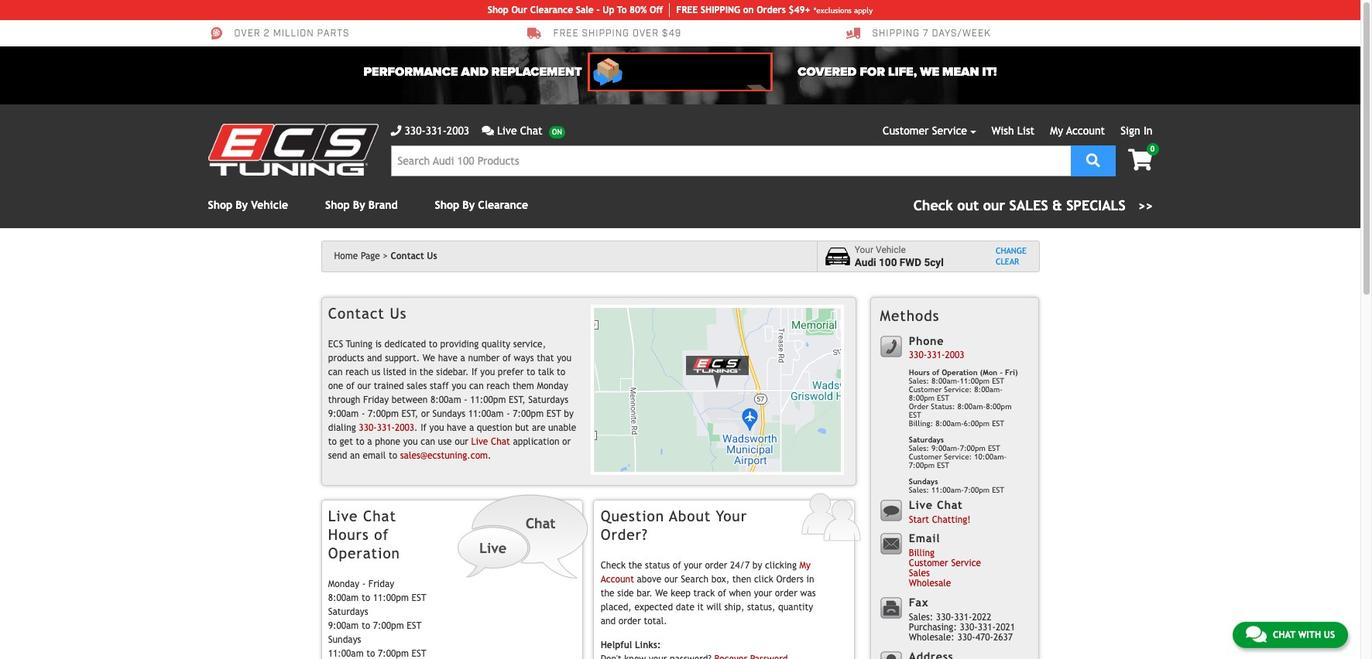 Task type: locate. For each thing, give the bounding box(es) containing it.
to
[[429, 339, 438, 350], [527, 367, 535, 378], [557, 367, 566, 378], [328, 437, 337, 447], [356, 437, 365, 447], [389, 451, 397, 461], [362, 593, 370, 604], [362, 621, 370, 632], [367, 649, 375, 660]]

2 vertical spatial our
[[665, 575, 678, 585]]

2 horizontal spatial 2003
[[945, 350, 965, 361]]

1 vertical spatial vehicle
[[876, 245, 906, 256]]

one
[[328, 381, 343, 392]]

0 vertical spatial in
[[409, 367, 417, 378]]

0 vertical spatial our
[[357, 381, 371, 392]]

wish list
[[992, 125, 1035, 137]]

monday down talk
[[537, 381, 568, 392]]

. down between
[[414, 423, 418, 433]]

us
[[372, 367, 380, 378]]

if down between
[[421, 423, 427, 433]]

list
[[1018, 125, 1035, 137]]

sales left &
[[1010, 198, 1048, 214]]

2637
[[994, 633, 1013, 644]]

in
[[1144, 125, 1153, 137]]

chat with us link
[[1233, 622, 1348, 649]]

we right support.
[[423, 353, 435, 364]]

8:00pm up 6:00pm
[[986, 403, 1012, 411]]

my account up search image at the top right of page
[[1051, 125, 1105, 137]]

live chat bubbles image
[[456, 494, 590, 581]]

0
[[1151, 145, 1155, 153]]

our right use
[[455, 437, 468, 447]]

330- down phone
[[909, 350, 927, 361]]

have up sidebar.
[[438, 353, 458, 364]]

2 9:00am from the top
[[328, 621, 359, 632]]

0 vertical spatial est,
[[509, 395, 526, 406]]

order down placed,
[[619, 616, 641, 627]]

our up keep
[[665, 575, 678, 585]]

- inside monday - friday 8:00am to 11:00pm est saturdays 9:00am to 7:00pm est sundays 11:00am to 7:00pm est
[[362, 579, 366, 590]]

clearance up free
[[530, 5, 573, 15]]

home page
[[334, 251, 380, 262]]

billing:
[[909, 420, 933, 428]]

2003 up the "phone" at the left
[[395, 423, 414, 433]]

we
[[920, 64, 940, 80]]

if inside ". if you have a question but are unable to get to a phone you can use our"
[[421, 423, 427, 433]]

the up 'above' on the left bottom of the page
[[629, 561, 642, 572]]

live chat down question on the bottom left of the page
[[471, 437, 510, 447]]

7:00pm
[[368, 409, 399, 420], [513, 409, 544, 420], [960, 445, 986, 453], [909, 462, 935, 470], [964, 487, 990, 495], [373, 621, 404, 632], [378, 649, 409, 660]]

mean
[[943, 64, 979, 80]]

live up the start
[[909, 499, 933, 512]]

shopping cart image
[[1128, 149, 1153, 171]]

.
[[414, 423, 418, 433], [488, 451, 491, 461]]

0 vertical spatial order
[[705, 561, 728, 572]]

1 horizontal spatial your
[[754, 589, 772, 599]]

0 vertical spatial service
[[932, 125, 967, 137]]

saturdays inside ecs tuning is dedicated to providing quality service, products and support. we have a number of ways that you can reach us listed in the sidebar. if you prefer to talk to one of our trained sales staff you can reach them monday through friday between 8:00am - 11:00pm est, saturdays 9:00am - 7:00pm est, or sundays 11:00am - 7:00pm est by dialing
[[528, 395, 569, 406]]

0 horizontal spatial est,
[[402, 409, 418, 420]]

a down the providing
[[460, 353, 465, 364]]

our up through
[[357, 381, 371, 392]]

8:00am down staff
[[431, 395, 461, 406]]

0 horizontal spatial reach
[[346, 367, 369, 378]]

330- right phone icon
[[405, 125, 426, 137]]

0 vertical spatial vehicle
[[251, 199, 288, 211]]

fri)
[[1005, 369, 1018, 377]]

on
[[743, 5, 754, 15]]

free
[[553, 28, 579, 40]]

account inside my account
[[601, 575, 634, 585]]

$49+
[[789, 5, 811, 15]]

map region
[[594, 308, 841, 472]]

2 vertical spatial the
[[601, 589, 615, 599]]

customer inside popup button
[[883, 125, 929, 137]]

0 vertical spatial reach
[[346, 367, 369, 378]]

account for the leftmost my account link
[[601, 575, 634, 585]]

0 horizontal spatial a
[[367, 437, 372, 447]]

sign
[[1121, 125, 1141, 137]]

0 horizontal spatial the
[[420, 367, 434, 378]]

friday down live chat hours of operation
[[369, 579, 394, 590]]

your right about
[[716, 508, 747, 525]]

live chat right comments image
[[497, 125, 543, 137]]

1 by from the left
[[236, 199, 248, 211]]

we inside above our search box, then click orders in the side bar. we keep track of when your order was placed, expected date it will ship, status, quantity and order total.
[[655, 589, 668, 599]]

can up one
[[328, 367, 343, 378]]

customer
[[883, 125, 929, 137], [909, 386, 942, 394], [909, 453, 942, 462], [909, 558, 949, 569]]

reach down prefer
[[487, 381, 510, 392]]

0 horizontal spatial account
[[601, 575, 634, 585]]

or inside ecs tuning is dedicated to providing quality service, products and support. we have a number of ways that you can reach us listed in the sidebar. if you prefer to talk to one of our trained sales staff you can reach them monday through friday between 8:00am - 11:00pm est, saturdays 9:00am - 7:00pm est, or sundays 11:00am - 7:00pm est by dialing
[[421, 409, 430, 420]]

2 vertical spatial 11:00pm
[[373, 593, 409, 604]]

ecs tuning image
[[208, 124, 378, 176], [679, 351, 756, 390]]

status
[[645, 561, 670, 572]]

you right that
[[557, 353, 572, 364]]

0 vertical spatial account
[[1067, 125, 1105, 137]]

order
[[705, 561, 728, 572], [775, 589, 798, 599], [619, 616, 641, 627]]

8:00am- up status:
[[932, 377, 960, 386]]

11:00pm up question on the bottom left of the page
[[470, 395, 506, 406]]

contact
[[391, 251, 424, 262], [328, 305, 385, 322]]

1 horizontal spatial if
[[472, 367, 478, 378]]

service: up status:
[[944, 386, 972, 394]]

shop our clearance sale - up to 80% off link
[[488, 3, 670, 17]]

search image
[[1087, 153, 1100, 167]]

by up the click at bottom right
[[753, 561, 762, 572]]

chat
[[520, 125, 543, 137], [491, 437, 510, 447], [937, 499, 963, 512], [363, 508, 397, 525], [1273, 630, 1296, 641]]

0 horizontal spatial 2003
[[395, 423, 414, 433]]

our
[[512, 5, 528, 15]]

4 sales: from the top
[[909, 612, 933, 623]]

sales
[[407, 381, 427, 392]]

330-331-2003 link left comments image
[[391, 123, 470, 139]]

0 horizontal spatial by
[[564, 409, 574, 420]]

customer inside email billing customer service sales wholesale
[[909, 558, 949, 569]]

live down send
[[328, 508, 358, 525]]

you up use
[[429, 423, 444, 433]]

2003 left comments image
[[447, 125, 470, 137]]

staff
[[430, 381, 449, 392]]

1 vertical spatial us
[[390, 305, 407, 322]]

the up placed,
[[601, 589, 615, 599]]

1 horizontal spatial clearance
[[530, 5, 573, 15]]

shop
[[488, 5, 509, 15], [208, 199, 232, 211], [325, 199, 350, 211], [435, 199, 459, 211]]

my account for the leftmost my account link
[[601, 561, 811, 585]]

sales
[[1010, 198, 1048, 214], [909, 569, 930, 579]]

we inside ecs tuning is dedicated to providing quality service, products and support. we have a number of ways that you can reach us listed in the sidebar. if you prefer to talk to one of our trained sales staff you can reach them monday through friday between 8:00am - 11:00pm est, saturdays 9:00am - 7:00pm est, or sundays 11:00am - 7:00pm est by dialing
[[423, 353, 435, 364]]

est
[[992, 377, 1005, 386], [937, 394, 950, 403], [547, 409, 561, 420], [909, 411, 922, 420], [992, 420, 1005, 428], [988, 445, 1001, 453], [937, 462, 950, 470], [992, 487, 1005, 495], [412, 593, 427, 604], [407, 621, 422, 632], [412, 649, 427, 660]]

live right comments image
[[497, 125, 517, 137]]

330- up "wholesale:" at bottom
[[936, 612, 954, 623]]

0 horizontal spatial we
[[423, 353, 435, 364]]

check
[[601, 561, 626, 572]]

the up sales
[[420, 367, 434, 378]]

fax
[[909, 597, 929, 610]]

chat up chatting!
[[937, 499, 963, 512]]

start chatting! link
[[909, 515, 971, 526]]

in up was
[[807, 575, 814, 585]]

1 vertical spatial if
[[421, 423, 427, 433]]

est,
[[509, 395, 526, 406], [402, 409, 418, 420]]

0 vertical spatial .
[[414, 423, 418, 433]]

live chat link down question on the bottom left of the page
[[471, 437, 510, 447]]

can left use
[[421, 437, 435, 447]]

0 horizontal spatial can
[[328, 367, 343, 378]]

a left question on the bottom left of the page
[[469, 423, 474, 433]]

my account link up track
[[601, 561, 811, 585]]

if down number
[[472, 367, 478, 378]]

1 vertical spatial ecs tuning image
[[679, 351, 756, 390]]

1 vertical spatial live chat
[[471, 437, 510, 447]]

saturdays
[[528, 395, 569, 406], [909, 436, 944, 445], [328, 607, 368, 618]]

11:00pm left fri)
[[960, 377, 990, 386]]

chat inside the live chat start chatting!
[[937, 499, 963, 512]]

question
[[477, 423, 513, 433]]

about
[[669, 508, 711, 525]]

we for have
[[423, 353, 435, 364]]

8:00am- down status:
[[936, 420, 964, 428]]

operation inside hours of operation (mon - fri) sales: 8:00am-11:00pm est customer service: 8:00am- 8:00pm est order status: 8:00am-8:00pm est billing: 8:00am-6:00pm est saturdays sales: 9:00am-7:00pm est customer service: 10:00am- 7:00pm est sundays sales: 11:00am-7:00pm est
[[942, 369, 978, 377]]

1 vertical spatial my account link
[[601, 561, 811, 585]]

have inside ecs tuning is dedicated to providing quality service, products and support. we have a number of ways that you can reach us listed in the sidebar. if you prefer to talk to one of our trained sales staff you can reach them monday through friday between 8:00am - 11:00pm est, saturdays 9:00am - 7:00pm est, or sundays 11:00am - 7:00pm est by dialing
[[438, 353, 458, 364]]

your
[[684, 561, 702, 572], [754, 589, 772, 599]]

2021
[[996, 623, 1016, 633]]

10:00am-
[[975, 453, 1007, 462]]

your up audi
[[855, 245, 874, 256]]

account up search image at the top right of page
[[1067, 125, 1105, 137]]

you down number
[[480, 367, 495, 378]]

us right with
[[1324, 630, 1335, 641]]

0 vertical spatial live chat link
[[482, 123, 565, 139]]

our inside ". if you have a question but are unable to get to a phone you can use our"
[[455, 437, 468, 447]]

hours inside hours of operation (mon - fri) sales: 8:00am-11:00pm est customer service: 8:00am- 8:00pm est order status: 8:00am-8:00pm est billing: 8:00am-6:00pm est saturdays sales: 9:00am-7:00pm est customer service: 10:00am- 7:00pm est sundays sales: 11:00am-7:00pm est
[[909, 369, 930, 377]]

you down sidebar.
[[452, 381, 466, 392]]

0 horizontal spatial saturdays
[[328, 607, 368, 618]]

my account image
[[801, 494, 862, 543]]

0 horizontal spatial 11:00am
[[328, 649, 364, 660]]

and inside above our search box, then click orders in the side bar. we keep track of when your order was placed, expected date it will ship, status, quantity and order total.
[[601, 616, 616, 627]]

wholesale
[[909, 579, 951, 590]]

1 9:00am from the top
[[328, 409, 359, 420]]

over
[[234, 28, 261, 40]]

friday inside monday - friday 8:00am to 11:00pm est saturdays 9:00am to 7:00pm est sundays 11:00am to 7:00pm est
[[369, 579, 394, 590]]

1 vertical spatial by
[[753, 561, 762, 572]]

330-331-2003 right phone icon
[[405, 125, 470, 137]]

reach
[[346, 367, 369, 378], [487, 381, 510, 392]]

your inside question about your order?
[[716, 508, 747, 525]]

0 vertical spatial monday
[[537, 381, 568, 392]]

shop for shop our clearance sale - up to 80% off
[[488, 5, 509, 15]]

my right the list
[[1051, 125, 1064, 137]]

0 horizontal spatial sales
[[909, 569, 930, 579]]

monday down live chat hours of operation
[[328, 579, 360, 590]]

2 horizontal spatial sundays
[[909, 478, 938, 487]]

11:00pm inside hours of operation (mon - fri) sales: 8:00am-11:00pm est customer service: 8:00am- 8:00pm est order status: 8:00am-8:00pm est billing: 8:00am-6:00pm est saturdays sales: 9:00am-7:00pm est customer service: 10:00am- 7:00pm est sundays sales: 11:00am-7:00pm est
[[960, 377, 990, 386]]

1 horizontal spatial account
[[1067, 125, 1105, 137]]

11:00pm inside ecs tuning is dedicated to providing quality service, products and support. we have a number of ways that you can reach us listed in the sidebar. if you prefer to talk to one of our trained sales staff you can reach them monday through friday between 8:00am - 11:00pm est, saturdays 9:00am - 7:00pm est, or sundays 11:00am - 7:00pm est by dialing
[[470, 395, 506, 406]]

1 vertical spatial 8:00am
[[328, 593, 359, 604]]

account for rightmost my account link
[[1067, 125, 1105, 137]]

clearance for by
[[478, 199, 528, 211]]

330-331-2003 up the "phone" at the left
[[359, 423, 414, 433]]

to inside application or send an email to
[[389, 451, 397, 461]]

order up box,
[[705, 561, 728, 572]]

2 by from the left
[[353, 199, 365, 211]]

clearance down comments image
[[478, 199, 528, 211]]

0 horizontal spatial and
[[367, 353, 382, 364]]

1 horizontal spatial sundays
[[433, 409, 466, 420]]

live down question on the bottom left of the page
[[471, 437, 488, 447]]

live chat link down replacement
[[482, 123, 565, 139]]

sales down billing link
[[909, 569, 930, 579]]

in up sales
[[409, 367, 417, 378]]

can down number
[[469, 381, 484, 392]]

1 vertical spatial reach
[[487, 381, 510, 392]]

my right clicking
[[800, 561, 811, 572]]

1 vertical spatial monday
[[328, 579, 360, 590]]

1 vertical spatial my
[[800, 561, 811, 572]]

0 horizontal spatial hours
[[328, 527, 369, 544]]

est, down between
[[402, 409, 418, 420]]

sales link
[[909, 569, 930, 579]]

account
[[1067, 125, 1105, 137], [601, 575, 634, 585]]

ways
[[514, 353, 534, 364]]

0 horizontal spatial vehicle
[[251, 199, 288, 211]]

my account
[[1051, 125, 1105, 137], [601, 561, 811, 585]]

a inside ecs tuning is dedicated to providing quality service, products and support. we have a number of ways that you can reach us listed in the sidebar. if you prefer to talk to one of our trained sales staff you can reach them monday through friday between 8:00am - 11:00pm est, saturdays 9:00am - 7:00pm est, or sundays 11:00am - 7:00pm est by dialing
[[460, 353, 465, 364]]

1 horizontal spatial sales
[[1010, 198, 1048, 214]]

order up "quantity"
[[775, 589, 798, 599]]

1 horizontal spatial 11:00pm
[[470, 395, 506, 406]]

330-331-2003 link up the "phone" at the left
[[359, 423, 414, 433]]

1 vertical spatial 330-331-2003 link
[[909, 350, 965, 361]]

by
[[236, 199, 248, 211], [353, 199, 365, 211], [463, 199, 475, 211]]

in
[[409, 367, 417, 378], [807, 575, 814, 585]]

reach down products on the bottom of page
[[346, 367, 369, 378]]

or down the unable
[[562, 437, 571, 447]]

330-331-2003
[[405, 125, 470, 137], [359, 423, 414, 433]]

service
[[932, 125, 967, 137], [951, 558, 981, 569]]

0 horizontal spatial clearance
[[478, 199, 528, 211]]

2 vertical spatial 330-331-2003 link
[[359, 423, 414, 433]]

and up us
[[367, 353, 382, 364]]

us up dedicated
[[390, 305, 407, 322]]

live inside the live chat start chatting!
[[909, 499, 933, 512]]

1 horizontal spatial a
[[460, 353, 465, 364]]

my account link up search image at the top right of page
[[1051, 125, 1105, 137]]

we for keep
[[655, 589, 668, 599]]

clearance
[[530, 5, 573, 15], [478, 199, 528, 211]]

million
[[273, 28, 314, 40]]

1 horizontal spatial 2003
[[447, 125, 470, 137]]

a up email
[[367, 437, 372, 447]]

9:00am inside ecs tuning is dedicated to providing quality service, products and support. we have a number of ways that you can reach us listed in the sidebar. if you prefer to talk to one of our trained sales staff you can reach them monday through friday between 8:00am - 11:00pm est, saturdays 9:00am - 7:00pm est, or sundays 11:00am - 7:00pm est by dialing
[[328, 409, 359, 420]]

or inside application or send an email to
[[562, 437, 571, 447]]

0 horizontal spatial .
[[414, 423, 418, 433]]

audi
[[855, 256, 877, 268]]

0 vertical spatial contact
[[391, 251, 424, 262]]

contact right page
[[391, 251, 424, 262]]

. down question on the bottom left of the page
[[488, 451, 491, 461]]

live
[[497, 125, 517, 137], [471, 437, 488, 447], [909, 499, 933, 512], [328, 508, 358, 525]]

you right the "phone" at the left
[[403, 437, 418, 447]]

chat right comments image
[[520, 125, 543, 137]]

sundays inside monday - friday 8:00am to 11:00pm est saturdays 9:00am to 7:00pm est sundays 11:00am to 7:00pm est
[[328, 635, 361, 646]]

11:00am inside monday - friday 8:00am to 11:00pm est saturdays 9:00am to 7:00pm est sundays 11:00am to 7:00pm est
[[328, 649, 364, 660]]

11:00am inside ecs tuning is dedicated to providing quality service, products and support. we have a number of ways that you can reach us listed in the sidebar. if you prefer to talk to one of our trained sales staff you can reach them monday through friday between 8:00am - 11:00pm est, saturdays 9:00am - 7:00pm est, or sundays 11:00am - 7:00pm est by dialing
[[468, 409, 504, 420]]

we up "expected"
[[655, 589, 668, 599]]

them
[[513, 381, 534, 392]]

orders down clicking
[[776, 575, 804, 585]]

2 horizontal spatial saturdays
[[909, 436, 944, 445]]

live chat link
[[482, 123, 565, 139], [471, 437, 510, 447]]

0 horizontal spatial our
[[357, 381, 371, 392]]

dialing
[[328, 423, 356, 433]]

your
[[855, 245, 874, 256], [716, 508, 747, 525]]

2003 inside phone 330-331-2003
[[945, 350, 965, 361]]

service up wholesale
[[951, 558, 981, 569]]

lifetime replacement program banner image
[[588, 53, 773, 91]]

0 vertical spatial 9:00am
[[328, 409, 359, 420]]

have up use
[[447, 423, 467, 433]]

8:00am down live chat hours of operation
[[328, 593, 359, 604]]

1 horizontal spatial hours
[[909, 369, 930, 377]]

and down placed,
[[601, 616, 616, 627]]

monday - friday 8:00am to 11:00pm est saturdays 9:00am to 7:00pm est sundays 11:00am to 7:00pm est
[[328, 579, 427, 660]]

2 horizontal spatial by
[[463, 199, 475, 211]]

2 horizontal spatial 11:00pm
[[960, 377, 990, 386]]

shop by vehicle
[[208, 199, 288, 211]]

1 vertical spatial 9:00am
[[328, 621, 359, 632]]

account down check
[[601, 575, 634, 585]]

1 vertical spatial saturdays
[[909, 436, 944, 445]]

0 horizontal spatial monday
[[328, 579, 360, 590]]

contact up tuning
[[328, 305, 385, 322]]

1 vertical spatial operation
[[328, 545, 400, 562]]

2 horizontal spatial our
[[665, 575, 678, 585]]

start
[[909, 515, 929, 526]]

email
[[363, 451, 386, 461]]

0 vertical spatial sales
[[1010, 198, 1048, 214]]

9:00am inside monday - friday 8:00am to 11:00pm est saturdays 9:00am to 7:00pm est sundays 11:00am to 7:00pm est
[[328, 621, 359, 632]]

11:00pm
[[960, 377, 990, 386], [470, 395, 506, 406], [373, 593, 409, 604]]

1 vertical spatial in
[[807, 575, 814, 585]]

comments image
[[482, 125, 494, 136]]

1 horizontal spatial or
[[562, 437, 571, 447]]

clear
[[996, 257, 1020, 266]]

8:00am- up 6:00pm
[[958, 403, 986, 411]]

my for rightmost my account link
[[1051, 125, 1064, 137]]

1 vertical spatial account
[[601, 575, 634, 585]]

free shipping over $49
[[553, 28, 682, 40]]

0 horizontal spatial in
[[409, 367, 417, 378]]

1 vertical spatial can
[[469, 381, 484, 392]]

vehicle inside your vehicle audi 100 fwd 5cyl
[[876, 245, 906, 256]]

1 horizontal spatial saturdays
[[528, 395, 569, 406]]

1 vertical spatial 11:00pm
[[470, 395, 506, 406]]

monday
[[537, 381, 568, 392], [328, 579, 360, 590]]

8:00am inside ecs tuning is dedicated to providing quality service, products and support. we have a number of ways that you can reach us listed in the sidebar. if you prefer to talk to one of our trained sales staff you can reach them monday through friday between 8:00am - 11:00pm est, saturdays 9:00am - 7:00pm est, or sundays 11:00am - 7:00pm est by dialing
[[431, 395, 461, 406]]

change
[[996, 246, 1027, 256]]

1 horizontal spatial est,
[[509, 395, 526, 406]]

friday down trained
[[363, 395, 389, 406]]

1 vertical spatial a
[[469, 423, 474, 433]]

11:00pm down live chat hours of operation
[[373, 593, 409, 604]]

contact us up tuning
[[328, 305, 407, 322]]

our inside ecs tuning is dedicated to providing quality service, products and support. we have a number of ways that you can reach us listed in the sidebar. if you prefer to talk to one of our trained sales staff you can reach them monday through friday between 8:00am - 11:00pm est, saturdays 9:00am - 7:00pm est, or sundays 11:00am - 7:00pm est by dialing
[[357, 381, 371, 392]]

your down the click at bottom right
[[754, 589, 772, 599]]

application or send an email to
[[328, 437, 571, 461]]

1 vertical spatial or
[[562, 437, 571, 447]]

sales: up the order
[[909, 377, 929, 386]]

your up search
[[684, 561, 702, 572]]

3 by from the left
[[463, 199, 475, 211]]

1 horizontal spatial we
[[655, 589, 668, 599]]

0 vertical spatial or
[[421, 409, 430, 420]]

1 horizontal spatial operation
[[942, 369, 978, 377]]

1 vertical spatial .
[[488, 451, 491, 461]]

0 vertical spatial 11:00pm
[[960, 377, 990, 386]]

0 horizontal spatial my account
[[601, 561, 811, 585]]

sale
[[576, 5, 594, 15]]

0 vertical spatial operation
[[942, 369, 978, 377]]

8:00am- down (mon
[[975, 386, 1003, 394]]

phone image
[[391, 125, 402, 136]]

phone 330-331-2003
[[909, 334, 965, 361]]

0 vertical spatial 8:00am
[[431, 395, 461, 406]]

1 horizontal spatial my account
[[1051, 125, 1105, 137]]

2 vertical spatial order
[[619, 616, 641, 627]]

billing link
[[909, 548, 935, 559]]

shop by brand link
[[325, 199, 398, 211]]

1 horizontal spatial us
[[427, 251, 437, 262]]

8:00pm
[[909, 394, 935, 403], [986, 403, 1012, 411]]

1 horizontal spatial can
[[421, 437, 435, 447]]

wish list link
[[992, 125, 1035, 137]]

1 vertical spatial your
[[716, 508, 747, 525]]

chat down question on the bottom left of the page
[[491, 437, 510, 447]]

3 sales: from the top
[[909, 487, 929, 495]]

customer service
[[883, 125, 967, 137]]

my account up track
[[601, 561, 811, 585]]

330- down the 2022
[[958, 633, 976, 644]]

my account for rightmost my account link
[[1051, 125, 1105, 137]]

8:00pm up billing:
[[909, 394, 935, 403]]



Task type: describe. For each thing, give the bounding box(es) containing it.
0 horizontal spatial contact
[[328, 305, 385, 322]]

2 sales: from the top
[[909, 445, 929, 453]]

331- inside phone 330-331-2003
[[927, 350, 945, 361]]

life,
[[888, 64, 917, 80]]

by for vehicle
[[236, 199, 248, 211]]

change link
[[996, 246, 1027, 257]]

total.
[[644, 616, 667, 627]]

Search text field
[[391, 146, 1071, 177]]

8:00am inside monday - friday 8:00am to 11:00pm est saturdays 9:00am to 7:00pm est sundays 11:00am to 7:00pm est
[[328, 593, 359, 604]]

- inside hours of operation (mon - fri) sales: 8:00am-11:00pm est customer service: 8:00am- 8:00pm est order status: 8:00am-8:00pm est billing: 8:00am-6:00pm est saturdays sales: 9:00am-7:00pm est customer service: 10:00am- 7:00pm est sundays sales: 11:00am-7:00pm est
[[1000, 369, 1003, 377]]

330- right purchasing:
[[960, 623, 978, 633]]

fwd
[[900, 256, 922, 268]]

in inside ecs tuning is dedicated to providing quality service, products and support. we have a number of ways that you can reach us listed in the sidebar. if you prefer to talk to one of our trained sales staff you can reach them monday through friday between 8:00am - 11:00pm est, saturdays 9:00am - 7:00pm est, or sundays 11:00am - 7:00pm est by dialing
[[409, 367, 417, 378]]

shop for shop by vehicle
[[208, 199, 232, 211]]

performance and replacement
[[364, 64, 582, 80]]

service inside popup button
[[932, 125, 967, 137]]

1 horizontal spatial .
[[488, 451, 491, 461]]

saturdays inside monday - friday 8:00am to 11:00pm est saturdays 9:00am to 7:00pm est sundays 11:00am to 7:00pm est
[[328, 607, 368, 618]]

status:
[[931, 403, 955, 411]]

the inside ecs tuning is dedicated to providing quality service, products and support. we have a number of ways that you can reach us listed in the sidebar. if you prefer to talk to one of our trained sales staff you can reach them monday through friday between 8:00am - 11:00pm est, saturdays 9:00am - 7:00pm est, or sundays 11:00am - 7:00pm est by dialing
[[420, 367, 434, 378]]

24/7
[[730, 561, 750, 572]]

phone
[[375, 437, 400, 447]]

*exclusions apply link
[[814, 4, 873, 16]]

sales@ecstuning.com .
[[400, 451, 491, 461]]

service inside email billing customer service sales wholesale
[[951, 558, 981, 569]]

our inside above our search box, then click orders in the side bar. we keep track of when your order was placed, expected date it will ship, status, quantity and order total.
[[665, 575, 678, 585]]

shop for shop by clearance
[[435, 199, 459, 211]]

have inside ". if you have a question but are unable to get to a phone you can use our"
[[447, 423, 467, 433]]

track
[[694, 589, 715, 599]]

search
[[681, 575, 709, 585]]

shop by brand
[[325, 199, 398, 211]]

question
[[601, 508, 665, 525]]

orders inside above our search box, then click orders in the side bar. we keep track of when your order was placed, expected date it will ship, status, quantity and order total.
[[776, 575, 804, 585]]

replacement
[[492, 64, 582, 80]]

can inside ". if you have a question but are unable to get to a phone you can use our"
[[421, 437, 435, 447]]

shipping
[[582, 28, 630, 40]]

my for the leftmost my account link
[[800, 561, 811, 572]]

it
[[698, 602, 704, 613]]

bar.
[[637, 589, 653, 599]]

clicking
[[765, 561, 797, 572]]

parts
[[317, 28, 350, 40]]

sales & specials
[[1010, 198, 1126, 214]]

of inside live chat hours of operation
[[374, 527, 389, 544]]

$49
[[662, 28, 682, 40]]

1 horizontal spatial by
[[753, 561, 762, 572]]

side
[[617, 589, 634, 599]]

chat with us
[[1273, 630, 1335, 641]]

between
[[392, 395, 428, 406]]

11:00pm inside monday - friday 8:00am to 11:00pm est saturdays 9:00am to 7:00pm est sundays 11:00am to 7:00pm est
[[373, 593, 409, 604]]

your inside above our search box, then click orders in the side bar. we keep track of when your order was placed, expected date it will ship, status, quantity and order total.
[[754, 589, 772, 599]]

for
[[860, 64, 885, 80]]

ecs
[[328, 339, 343, 350]]

send
[[328, 451, 347, 461]]

2022
[[972, 612, 992, 623]]

your inside your vehicle audi 100 fwd 5cyl
[[855, 245, 874, 256]]

an
[[350, 451, 360, 461]]

email
[[909, 532, 940, 546]]

0 horizontal spatial ecs tuning image
[[208, 124, 378, 176]]

5cyl
[[924, 256, 944, 268]]

1 vertical spatial est,
[[402, 409, 418, 420]]

status,
[[747, 602, 776, 613]]

sales inside sales & specials link
[[1010, 198, 1048, 214]]

330- inside phone 330-331-2003
[[909, 350, 927, 361]]

will
[[707, 602, 722, 613]]

0 horizontal spatial my account link
[[601, 561, 811, 585]]

unable
[[548, 423, 576, 433]]

free
[[676, 5, 698, 15]]

2 service: from the top
[[944, 453, 972, 462]]

by for brand
[[353, 199, 365, 211]]

talk
[[538, 367, 554, 378]]

expected
[[635, 602, 673, 613]]

chatting!
[[932, 515, 971, 526]]

. inside ". if you have a question but are unable to get to a phone you can use our"
[[414, 423, 418, 433]]

in inside above our search box, then click orders in the side bar. we keep track of when your order was placed, expected date it will ship, status, quantity and order total.
[[807, 575, 814, 585]]

dedicated
[[385, 339, 426, 350]]

1 horizontal spatial my account link
[[1051, 125, 1105, 137]]

6:00pm
[[964, 420, 990, 428]]

0 vertical spatial contact us
[[391, 251, 437, 262]]

2 horizontal spatial order
[[775, 589, 798, 599]]

0 vertical spatial 330-331-2003
[[405, 125, 470, 137]]

monday inside ecs tuning is dedicated to providing quality service, products and support. we have a number of ways that you can reach us listed in the sidebar. if you prefer to talk to one of our trained sales staff you can reach them monday through friday between 8:00am - 11:00pm est, saturdays 9:00am - 7:00pm est, or sundays 11:00am - 7:00pm est by dialing
[[537, 381, 568, 392]]

. if you have a question but are unable to get to a phone you can use our
[[328, 423, 576, 447]]

monday inside monday - friday 8:00am to 11:00pm est saturdays 9:00am to 7:00pm est sundays 11:00am to 7:00pm est
[[328, 579, 360, 590]]

up
[[603, 5, 615, 15]]

shipping
[[872, 28, 920, 40]]

date
[[676, 602, 695, 613]]

0 vertical spatial live chat
[[497, 125, 543, 137]]

performance
[[364, 64, 458, 80]]

1 horizontal spatial contact
[[391, 251, 424, 262]]

covered for life, we mean it!
[[798, 64, 997, 80]]

live chat hours of operation
[[328, 508, 400, 562]]

are
[[532, 423, 546, 433]]

comments image
[[1246, 626, 1267, 644]]

shop our clearance sale - up to 80% off
[[488, 5, 663, 15]]

0 vertical spatial 2003
[[447, 125, 470, 137]]

phone
[[909, 334, 944, 347]]

2 vertical spatial a
[[367, 437, 372, 447]]

2 horizontal spatial a
[[469, 423, 474, 433]]

sales inside email billing customer service sales wholesale
[[909, 569, 930, 579]]

shop by vehicle link
[[208, 199, 288, 211]]

1 horizontal spatial order
[[705, 561, 728, 572]]

sundays inside ecs tuning is dedicated to providing quality service, products and support. we have a number of ways that you can reach us listed in the sidebar. if you prefer to talk to one of our trained sales staff you can reach them monday through friday between 8:00am - 11:00pm est, saturdays 9:00am - 7:00pm est, or sundays 11:00am - 7:00pm est by dialing
[[433, 409, 466, 420]]

order?
[[601, 527, 648, 544]]

by inside ecs tuning is dedicated to providing quality service, products and support. we have a number of ways that you can reach us listed in the sidebar. if you prefer to talk to one of our trained sales staff you can reach them monday through friday between 8:00am - 11:00pm est, saturdays 9:00am - 7:00pm est, or sundays 11:00am - 7:00pm est by dialing
[[564, 409, 574, 420]]

1 vertical spatial 330-331-2003
[[359, 423, 414, 433]]

page
[[361, 251, 380, 262]]

330- up the "phone" at the left
[[359, 423, 377, 433]]

100
[[879, 256, 897, 268]]

hours inside live chat hours of operation
[[328, 527, 369, 544]]

by for clearance
[[463, 199, 475, 211]]

clear link
[[996, 257, 1027, 267]]

0 horizontal spatial 8:00pm
[[909, 394, 935, 403]]

if inside ecs tuning is dedicated to providing quality service, products and support. we have a number of ways that you can reach us listed in the sidebar. if you prefer to talk to one of our trained sales staff you can reach them monday through friday between 8:00am - 11:00pm est, saturdays 9:00am - 7:00pm est, or sundays 11:00am - 7:00pm est by dialing
[[472, 367, 478, 378]]

2 horizontal spatial can
[[469, 381, 484, 392]]

change clear
[[996, 246, 1027, 266]]

specials
[[1067, 198, 1126, 214]]

1 service: from the top
[[944, 386, 972, 394]]

hours of operation (mon - fri) sales: 8:00am-11:00pm est customer service: 8:00am- 8:00pm est order status: 8:00am-8:00pm est billing: 8:00am-6:00pm est saturdays sales: 9:00am-7:00pm est customer service: 10:00am- 7:00pm est sundays sales: 11:00am-7:00pm est
[[909, 369, 1018, 495]]

listed
[[383, 367, 406, 378]]

links:
[[635, 641, 661, 652]]

that
[[537, 353, 554, 364]]

apply
[[854, 6, 873, 14]]

of inside above our search box, then click orders in the side bar. we keep track of when your order was placed, expected date it will ship, status, quantity and order total.
[[718, 589, 726, 599]]

0 vertical spatial 330-331-2003 link
[[391, 123, 470, 139]]

quality
[[482, 339, 511, 350]]

home
[[334, 251, 358, 262]]

shipping 7 days/week
[[872, 28, 991, 40]]

1 sales: from the top
[[909, 377, 929, 386]]

over
[[633, 28, 659, 40]]

chat left with
[[1273, 630, 1296, 641]]

ping
[[720, 5, 740, 15]]

live inside live chat hours of operation
[[328, 508, 358, 525]]

trained
[[374, 381, 404, 392]]

sundays inside hours of operation (mon - fri) sales: 8:00am-11:00pm est customer service: 8:00am- 8:00pm est order status: 8:00am-8:00pm est billing: 8:00am-6:00pm est saturdays sales: 9:00am-7:00pm est customer service: 10:00am- 7:00pm est sundays sales: 11:00am-7:00pm est
[[909, 478, 938, 487]]

1 vertical spatial live chat link
[[471, 437, 510, 447]]

chat inside live chat hours of operation
[[363, 508, 397, 525]]

clearance for our
[[530, 5, 573, 15]]

get
[[340, 437, 353, 447]]

the inside above our search box, then click orders in the side bar. we keep track of when your order was placed, expected date it will ship, status, quantity and order total.
[[601, 589, 615, 599]]

sales@ecstuning.com link
[[400, 451, 488, 461]]

0 horizontal spatial order
[[619, 616, 641, 627]]

shop for shop by brand
[[325, 199, 350, 211]]

0 vertical spatial your
[[684, 561, 702, 572]]

0 vertical spatial can
[[328, 367, 343, 378]]

service,
[[513, 339, 546, 350]]

0 link
[[1116, 143, 1159, 173]]

wholesale:
[[909, 633, 955, 644]]

sales: inside fax sales: 330-331-2022 purchasing: 330-331-2021 wholesale: 330-470-2637
[[909, 612, 933, 623]]

1 vertical spatial contact us
[[328, 305, 407, 322]]

0 vertical spatial orders
[[757, 5, 786, 15]]

wish
[[992, 125, 1014, 137]]

and inside ecs tuning is dedicated to providing quality service, products and support. we have a number of ways that you can reach us listed in the sidebar. if you prefer to talk to one of our trained sales staff you can reach them monday through friday between 8:00am - 11:00pm est, saturdays 9:00am - 7:00pm est, or sundays 11:00am - 7:00pm est by dialing
[[367, 353, 382, 364]]

saturdays inside hours of operation (mon - fri) sales: 8:00am-11:00pm est customer service: 8:00am- 8:00pm est order status: 8:00am-8:00pm est billing: 8:00am-6:00pm est saturdays sales: 9:00am-7:00pm est customer service: 10:00am- 7:00pm est sundays sales: 11:00am-7:00pm est
[[909, 436, 944, 445]]

free ship ping on orders $49+ *exclusions apply
[[676, 5, 873, 15]]

1 horizontal spatial 8:00pm
[[986, 403, 1012, 411]]

2
[[264, 28, 270, 40]]

friday inside ecs tuning is dedicated to providing quality service, products and support. we have a number of ways that you can reach us listed in the sidebar. if you prefer to talk to one of our trained sales staff you can reach them monday through friday between 8:00am - 11:00pm est, saturdays 9:00am - 7:00pm est, or sundays 11:00am - 7:00pm est by dialing
[[363, 395, 389, 406]]

keep
[[671, 589, 691, 599]]

then
[[733, 575, 752, 585]]

it!
[[982, 64, 997, 80]]

7
[[923, 28, 929, 40]]

2 horizontal spatial us
[[1324, 630, 1335, 641]]

0 vertical spatial us
[[427, 251, 437, 262]]

free shipping over $49 link
[[527, 26, 682, 40]]

sign in
[[1121, 125, 1153, 137]]

of inside hours of operation (mon - fri) sales: 8:00am-11:00pm est customer service: 8:00am- 8:00pm est order status: 8:00am-8:00pm est billing: 8:00am-6:00pm est saturdays sales: 9:00am-7:00pm est customer service: 10:00am- 7:00pm est sundays sales: 11:00am-7:00pm est
[[932, 369, 940, 377]]

providing
[[440, 339, 479, 350]]

1 vertical spatial the
[[629, 561, 642, 572]]

est inside ecs tuning is dedicated to providing quality service, products and support. we have a number of ways that you can reach us listed in the sidebar. if you prefer to talk to one of our trained sales staff you can reach them monday through friday between 8:00am - 11:00pm est, saturdays 9:00am - 7:00pm est, or sundays 11:00am - 7:00pm est by dialing
[[547, 409, 561, 420]]



Task type: vqa. For each thing, say whether or not it's contained in the screenshot.
second QUESTION CIRCLE Image from the bottom
no



